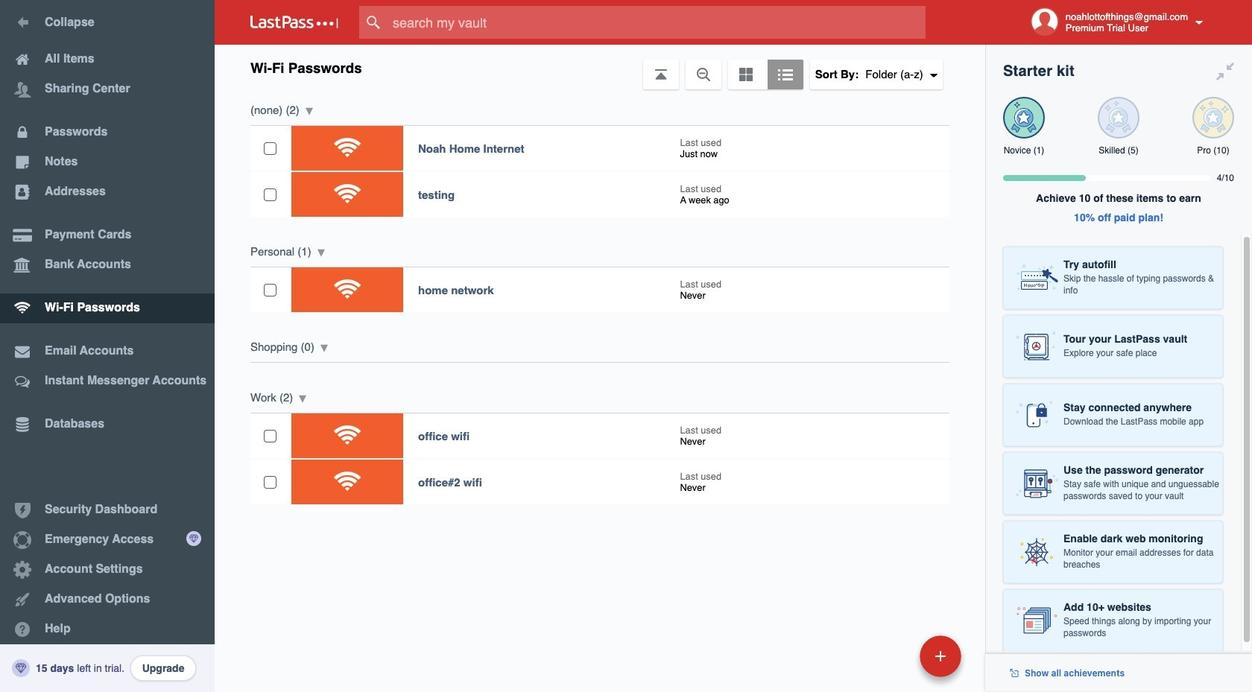 Task type: describe. For each thing, give the bounding box(es) containing it.
new item navigation
[[818, 632, 971, 693]]

search my vault text field
[[359, 6, 955, 39]]

Search search field
[[359, 6, 955, 39]]

lastpass image
[[251, 16, 339, 29]]

new item element
[[818, 635, 967, 678]]

main navigation navigation
[[0, 0, 215, 693]]



Task type: locate. For each thing, give the bounding box(es) containing it.
vault options navigation
[[215, 45, 986, 89]]



